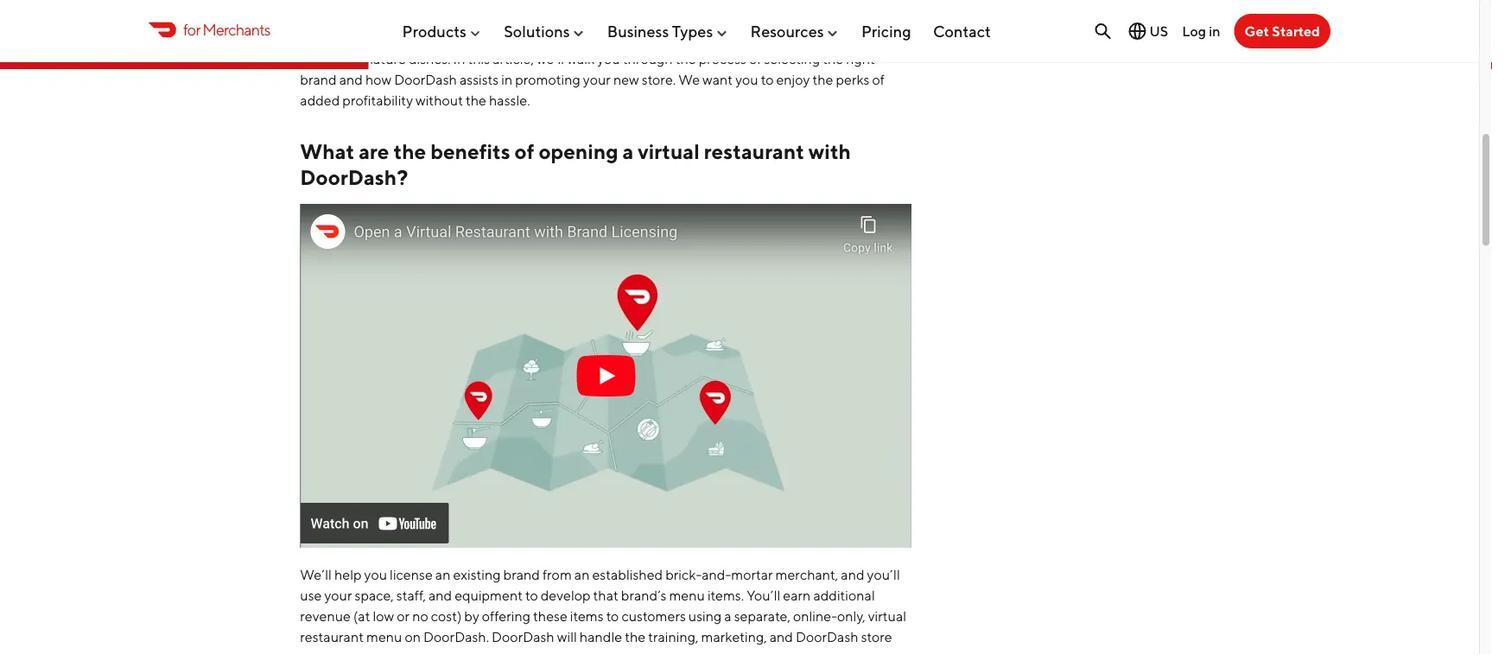 Task type: describe. For each thing, give the bounding box(es) containing it.
an up prepare
[[860, 9, 875, 26]]

mortar
[[731, 567, 773, 583]]

only,
[[837, 608, 866, 625]]

marketing,
[[701, 629, 767, 646]]

established inside 'add an extra source of income by utilizing brand licensing to sell a brand's menu, right from your kitchen and with your own team. we'll guide you through licensing a recognized brand from an established physical merchant. then you'll use your own space, staff, and equipment to prepare that brand's signature dishes. in this article, we'll walk you through the process of selecting the right brand and how doordash assists in promoting your new store. we want you to enjoy the perks of added profitability without the hassle.'
[[300, 30, 371, 46]]

business
[[607, 22, 669, 40]]

doordash?
[[300, 165, 408, 190]]

a inside the what are the benefits of opening a virtual restaurant with doordash?
[[623, 139, 634, 164]]

get started
[[1245, 23, 1320, 39]]

pricing link
[[862, 15, 911, 47]]

contact
[[933, 22, 991, 40]]

guide
[[534, 9, 569, 26]]

to left enjoy
[[761, 72, 774, 88]]

log
[[1182, 23, 1206, 39]]

solutions link
[[504, 15, 586, 47]]

team.
[[463, 9, 497, 26]]

equipment inside 'add an extra source of income by utilizing brand licensing to sell a brand's menu, right from your kitchen and with your own team. we'll guide you through licensing a recognized brand from an established physical merchant. then you'll use your own space, staff, and equipment to prepare that brand's signature dishes. in this article, we'll walk you through the process of selecting the right brand and how doordash assists in promoting your new store. we want you to enjoy the perks of added profitability without the hassle.'
[[744, 30, 812, 46]]

1 vertical spatial through
[[623, 51, 673, 67]]

dishes.
[[409, 51, 451, 67]]

we'll inside "we'll help you license an existing brand from an established brick-and-mortar merchant, and you'll use your space, staff, and equipment to develop that brand's menu items. you'll earn additional revenue (at low or no cost) by offering these items to customers using a separate, online-only, virtual restaurant menu on doordash. doordash will handle the training, marketing, and doordash store page."
[[300, 567, 332, 583]]

space, inside "we'll help you license an existing brand from an established brick-and-mortar merchant, and you'll use your space, staff, and equipment to develop that brand's menu items. you'll earn additional revenue (at low or no cost) by offering these items to customers using a separate, online-only, virtual restaurant menu on doordash. doordash will handle the training, marketing, and doordash store page."
[[355, 588, 394, 604]]

staff, inside "we'll help you license an existing brand from an established brick-and-mortar merchant, and you'll use your space, staff, and equipment to develop that brand's menu items. you'll earn additional revenue (at low or no cost) by offering these items to customers using a separate, online-only, virtual restaurant menu on doordash. doordash will handle the training, marketing, and doordash store page."
[[397, 588, 426, 604]]

brand inside "we'll help you license an existing brand from an established brick-and-mortar merchant, and you'll use your space, staff, and equipment to develop that brand's menu items. you'll earn additional revenue (at low or no cost) by offering these items to customers using a separate, online-only, virtual restaurant menu on doordash. doordash will handle the training, marketing, and doordash store page."
[[503, 567, 540, 583]]

2 horizontal spatial doordash
[[796, 629, 859, 646]]

and down the extra
[[349, 9, 372, 26]]

that inside "we'll help you license an existing brand from an established brick-and-mortar merchant, and you'll use your space, staff, and equipment to develop that brand's menu items. you'll earn additional revenue (at low or no cost) by offering these items to customers using a separate, online-only, virtual restaurant menu on doordash. doordash will handle the training, marketing, and doordash store page."
[[593, 588, 619, 604]]

log in link
[[1182, 23, 1221, 39]]

(at
[[353, 608, 370, 625]]

brand's inside "we'll help you license an existing brand from an established brick-and-mortar merchant, and you'll use your space, staff, and equipment to develop that brand's menu items. you'll earn additional revenue (at low or no cost) by offering these items to customers using a separate, online-only, virtual restaurant menu on doordash. doordash will handle the training, marketing, and doordash store page."
[[621, 588, 667, 604]]

and left how
[[339, 72, 363, 88]]

utilizing
[[506, 0, 555, 5]]

your down the 'walk'
[[583, 72, 611, 88]]

your up pricing
[[860, 0, 888, 5]]

add an extra source of income by utilizing brand licensing to sell a brand's menu, right from your kitchen and with your own team. we'll guide you through licensing a recognized brand from an established physical merchant. then you'll use your own space, staff, and equipment to prepare that brand's signature dishes. in this article, we'll walk you through the process of selecting the right brand and how doordash assists in promoting your new store. we want you to enjoy the perks of added profitability without the hassle.
[[300, 0, 907, 109]]

and up cost)
[[429, 588, 452, 604]]

a right licensing
[[707, 9, 714, 26]]

business types link
[[607, 15, 729, 47]]

established inside "we'll help you license an existing brand from an established brick-and-mortar merchant, and you'll use your space, staff, and equipment to develop that brand's menu items. you'll earn additional revenue (at low or no cost) by offering these items to customers using a separate, online-only, virtual restaurant menu on doordash. doordash will handle the training, marketing, and doordash store page."
[[592, 567, 663, 583]]

income
[[440, 0, 486, 5]]

the down assists
[[466, 92, 486, 109]]

and down separate,
[[770, 629, 793, 646]]

walk
[[567, 51, 595, 67]]

offering
[[482, 608, 531, 625]]

we'll
[[537, 51, 564, 67]]

existing
[[453, 567, 501, 583]]

physical
[[373, 30, 423, 46]]

with inside the what are the benefits of opening a virtual restaurant with doordash?
[[809, 139, 851, 164]]

earn
[[783, 588, 811, 604]]

started
[[1272, 23, 1320, 39]]

selecting
[[764, 51, 820, 67]]

recognized
[[717, 9, 786, 26]]

that inside 'add an extra source of income by utilizing brand licensing to sell a brand's menu, right from your kitchen and with your own team. we'll guide you through licensing a recognized brand from an established physical merchant. then you'll use your own space, staff, and equipment to prepare that brand's signature dishes. in this article, we'll walk you through the process of selecting the right brand and how doordash assists in promoting your new store. we want you to enjoy the perks of added profitability without the hassle.'
[[881, 30, 907, 46]]

with inside 'add an extra source of income by utilizing brand licensing to sell a brand's menu, right from your kitchen and with your own team. we'll guide you through licensing a recognized brand from an established physical merchant. then you'll use your own space, staff, and equipment to prepare that brand's signature dishes. in this article, we'll walk you through the process of selecting the right brand and how doordash assists in promoting your new store. we want you to enjoy the perks of added profitability without the hassle.'
[[375, 9, 401, 26]]

and up process
[[718, 30, 742, 46]]

how
[[365, 72, 392, 88]]

or
[[397, 608, 410, 625]]

globe line image
[[1127, 21, 1148, 41]]

additional
[[814, 588, 875, 604]]

using
[[689, 608, 722, 625]]

opening
[[539, 139, 618, 164]]

added
[[300, 92, 340, 109]]

virtual inside the what are the benefits of opening a virtual restaurant with doordash?
[[638, 139, 700, 164]]

of right process
[[749, 51, 762, 67]]

low
[[373, 608, 394, 625]]

restaurant inside "we'll help you license an existing brand from an established brick-and-mortar merchant, and you'll use your space, staff, and equipment to develop that brand's menu items. you'll earn additional revenue (at low or no cost) by offering these items to customers using a separate, online-only, virtual restaurant menu on doordash. doordash will handle the training, marketing, and doordash store page."
[[300, 629, 364, 646]]

in inside 'add an extra source of income by utilizing brand licensing to sell a brand's menu, right from your kitchen and with your own team. we'll guide you through licensing a recognized brand from an established physical merchant. then you'll use your own space, staff, and equipment to prepare that brand's signature dishes. in this article, we'll walk you through the process of selecting the right brand and how doordash assists in promoting your new store. we want you to enjoy the perks of added profitability without the hassle.'
[[501, 72, 513, 88]]

what
[[300, 139, 355, 164]]

products link
[[402, 15, 482, 47]]

from inside "we'll help you license an existing brand from an established brick-and-mortar merchant, and you'll use your space, staff, and equipment to develop that brand's menu items. you'll earn additional revenue (at low or no cost) by offering these items to customers using a separate, online-only, virtual restaurant menu on doordash. doordash will handle the training, marketing, and doordash store page."
[[543, 567, 572, 583]]

a right sell
[[697, 0, 705, 5]]

an up kitchen
[[329, 0, 344, 5]]

you'll inside "we'll help you license an existing brand from an established brick-and-mortar merchant, and you'll use your space, staff, and equipment to develop that brand's menu items. you'll earn additional revenue (at low or no cost) by offering these items to customers using a separate, online-only, virtual restaurant menu on doordash. doordash will handle the training, marketing, and doordash store page."
[[867, 567, 900, 583]]

pricing
[[862, 22, 911, 40]]

signature
[[348, 51, 406, 67]]

these
[[533, 608, 568, 625]]

restaurant inside the what are the benefits of opening a virtual restaurant with doordash?
[[704, 139, 804, 164]]

assists
[[460, 72, 499, 88]]

by inside 'add an extra source of income by utilizing brand licensing to sell a brand's menu, right from your kitchen and with your own team. we'll guide you through licensing a recognized brand from an established physical merchant. then you'll use your own space, staff, and equipment to prepare that brand's signature dishes. in this article, we'll walk you through the process of selecting the right brand and how doordash assists in promoting your new store. we want you to enjoy the perks of added profitability without the hassle.'
[[489, 0, 504, 5]]

and up additional
[[841, 567, 865, 583]]

kitchen
[[300, 9, 346, 26]]

0 horizontal spatial brand
[[300, 72, 337, 88]]

you'll
[[747, 588, 781, 604]]

extra
[[347, 0, 378, 5]]

new
[[613, 72, 639, 88]]

the inside the what are the benefits of opening a virtual restaurant with doordash?
[[394, 139, 426, 164]]

you down brand
[[572, 9, 595, 26]]

0 vertical spatial from
[[828, 0, 858, 5]]

separate,
[[734, 608, 791, 625]]

in
[[453, 51, 465, 67]]

we'll help you license an existing brand from an established brick-and-mortar merchant, and you'll use your space, staff, and equipment to develop that brand's menu items. you'll earn additional revenue (at low or no cost) by offering these items to customers using a separate, online-only, virtual restaurant menu on doordash. doordash will handle the training, marketing, and doordash store page.
[[300, 567, 907, 654]]

then
[[491, 30, 523, 46]]

to up the these
[[525, 588, 538, 604]]

resources
[[751, 22, 824, 40]]

an up develop
[[575, 567, 590, 583]]

on
[[405, 629, 421, 646]]

the left 'perks'
[[813, 72, 833, 88]]

1 horizontal spatial menu
[[669, 588, 705, 604]]

you up new
[[597, 51, 620, 67]]

brick-
[[666, 567, 702, 583]]

training,
[[648, 629, 699, 646]]

for
[[183, 20, 200, 39]]

0 vertical spatial brand's
[[707, 0, 753, 5]]

2 horizontal spatial brand
[[789, 9, 826, 26]]

no
[[412, 608, 428, 625]]

types
[[672, 22, 713, 40]]

0 vertical spatial through
[[598, 9, 648, 26]]

what are the benefits of opening a virtual restaurant with doordash?
[[300, 139, 851, 190]]

perks
[[836, 72, 870, 88]]

help
[[334, 567, 362, 583]]

a inside "we'll help you license an existing brand from an established brick-and-mortar merchant, and you'll use your space, staff, and equipment to develop that brand's menu items. you'll earn additional revenue (at low or no cost) by offering these items to customers using a separate, online-only, virtual restaurant menu on doordash. doordash will handle the training, marketing, and doordash store page."
[[725, 608, 732, 625]]

menu,
[[755, 0, 794, 5]]

license
[[390, 567, 433, 583]]



Task type: locate. For each thing, give the bounding box(es) containing it.
0 horizontal spatial we'll
[[300, 567, 332, 583]]

1 vertical spatial with
[[809, 139, 851, 164]]

1 vertical spatial menu
[[366, 629, 402, 646]]

1 vertical spatial staff,
[[397, 588, 426, 604]]

virtual down store.
[[638, 139, 700, 164]]

your
[[860, 0, 888, 5], [404, 9, 431, 26], [585, 30, 613, 46], [583, 72, 611, 88], [324, 588, 352, 604]]

0 horizontal spatial by
[[464, 608, 479, 625]]

and-
[[702, 567, 731, 583]]

article,
[[493, 51, 534, 67]]

the
[[676, 51, 696, 67], [823, 51, 844, 67], [813, 72, 833, 88], [466, 92, 486, 109], [394, 139, 426, 164], [625, 629, 646, 646]]

we'll
[[500, 9, 531, 26], [300, 567, 332, 583]]

own
[[434, 9, 460, 26], [616, 30, 642, 46]]

of
[[425, 0, 437, 5], [749, 51, 762, 67], [872, 72, 885, 88], [515, 139, 535, 164]]

will
[[557, 629, 577, 646]]

doordash down online-
[[796, 629, 859, 646]]

space,
[[644, 30, 683, 46], [355, 588, 394, 604]]

0 vertical spatial in
[[1209, 23, 1221, 39]]

own down income
[[434, 9, 460, 26]]

page.
[[300, 650, 334, 654]]

benefits
[[431, 139, 510, 164]]

0 horizontal spatial doordash
[[394, 72, 457, 88]]

in
[[1209, 23, 1221, 39], [501, 72, 513, 88]]

1 vertical spatial you'll
[[867, 567, 900, 583]]

1 vertical spatial in
[[501, 72, 513, 88]]

1 vertical spatial brand
[[300, 72, 337, 88]]

items.
[[708, 588, 744, 604]]

0 horizontal spatial restaurant
[[300, 629, 364, 646]]

0 horizontal spatial right
[[797, 0, 826, 5]]

1 vertical spatial virtual
[[868, 608, 907, 625]]

0 horizontal spatial that
[[593, 588, 619, 604]]

get started button
[[1235, 14, 1331, 48]]

brand
[[789, 9, 826, 26], [300, 72, 337, 88], [503, 567, 540, 583]]

0 horizontal spatial established
[[300, 30, 371, 46]]

of up products
[[425, 0, 437, 5]]

use up revenue
[[300, 588, 322, 604]]

you'll inside 'add an extra source of income by utilizing brand licensing to sell a brand's menu, right from your kitchen and with your own team. we'll guide you through licensing a recognized brand from an established physical merchant. then you'll use your own space, staff, and equipment to prepare that brand's signature dishes. in this article, we'll walk you through the process of selecting the right brand and how doordash assists in promoting your new store. we want you to enjoy the perks of added profitability without the hassle.'
[[525, 30, 558, 46]]

that up items
[[593, 588, 619, 604]]

1 horizontal spatial doordash
[[492, 629, 555, 646]]

from
[[828, 0, 858, 5], [828, 9, 857, 26], [543, 567, 572, 583]]

cost)
[[431, 608, 462, 625]]

of right 'perks'
[[872, 72, 885, 88]]

we'll left help on the bottom
[[300, 567, 332, 583]]

the up 'perks'
[[823, 51, 844, 67]]

1 horizontal spatial equipment
[[744, 30, 812, 46]]

1 horizontal spatial brand's
[[621, 588, 667, 604]]

you
[[572, 9, 595, 26], [597, 51, 620, 67], [736, 72, 758, 88], [364, 567, 387, 583]]

want
[[703, 72, 733, 88]]

through up store.
[[623, 51, 673, 67]]

a
[[697, 0, 705, 5], [707, 9, 714, 26], [623, 139, 634, 164], [725, 608, 732, 625]]

staff, inside 'add an extra source of income by utilizing brand licensing to sell a brand's menu, right from your kitchen and with your own team. we'll guide you through licensing a recognized brand from an established physical merchant. then you'll use your own space, staff, and equipment to prepare that brand's signature dishes. in this article, we'll walk you through the process of selecting the right brand and how doordash assists in promoting your new store. we want you to enjoy the perks of added profitability without the hassle.'
[[686, 30, 715, 46]]

1 vertical spatial right
[[846, 51, 875, 67]]

you'll up additional
[[867, 567, 900, 583]]

equipment down the existing
[[455, 588, 523, 604]]

1 horizontal spatial we'll
[[500, 9, 531, 26]]

this
[[468, 51, 490, 67]]

enjoy
[[776, 72, 810, 88]]

to up handle
[[606, 608, 619, 625]]

licensing
[[598, 0, 657, 5]]

a down items.
[[725, 608, 732, 625]]

0 vertical spatial you'll
[[525, 30, 558, 46]]

brand up offering
[[503, 567, 540, 583]]

doordash inside 'add an extra source of income by utilizing brand licensing to sell a brand's menu, right from your kitchen and with your own team. we'll guide you through licensing a recognized brand from an established physical merchant. then you'll use your own space, staff, and equipment to prepare that brand's signature dishes. in this article, we'll walk you through the process of selecting the right brand and how doordash assists in promoting your new store. we want you to enjoy the perks of added profitability without the hassle.'
[[394, 72, 457, 88]]

us
[[1150, 23, 1169, 39]]

you right help on the bottom
[[364, 567, 387, 583]]

source
[[381, 0, 422, 5]]

doordash down offering
[[492, 629, 555, 646]]

virtual up store
[[868, 608, 907, 625]]

products
[[402, 22, 467, 40]]

menu down low
[[366, 629, 402, 646]]

through down licensing at top left
[[598, 9, 648, 26]]

1 horizontal spatial that
[[881, 30, 907, 46]]

restaurant up page.
[[300, 629, 364, 646]]

with down the source
[[375, 9, 401, 26]]

1 vertical spatial use
[[300, 588, 322, 604]]

contact link
[[933, 15, 991, 47]]

1 horizontal spatial space,
[[644, 30, 683, 46]]

the inside "we'll help you license an existing brand from an established brick-and-mortar merchant, and you'll use your space, staff, and equipment to develop that brand's menu items. you'll earn additional revenue (at low or no cost) by offering these items to customers using a separate, online-only, virtual restaurant menu on doordash. doordash will handle the training, marketing, and doordash store page."
[[625, 629, 646, 646]]

1 vertical spatial space,
[[355, 588, 394, 604]]

0 horizontal spatial menu
[[366, 629, 402, 646]]

established down kitchen
[[300, 30, 371, 46]]

you'll up we'll
[[525, 30, 558, 46]]

0 vertical spatial virtual
[[638, 139, 700, 164]]

0 vertical spatial with
[[375, 9, 401, 26]]

store
[[861, 629, 892, 646]]

1 vertical spatial equipment
[[455, 588, 523, 604]]

restaurant
[[704, 139, 804, 164], [300, 629, 364, 646]]

in up hassle.
[[501, 72, 513, 88]]

1 horizontal spatial established
[[592, 567, 663, 583]]

to
[[659, 0, 672, 5], [815, 30, 828, 46], [761, 72, 774, 88], [525, 588, 538, 604], [606, 608, 619, 625]]

1 horizontal spatial virtual
[[868, 608, 907, 625]]

brand up added
[[300, 72, 337, 88]]

right
[[797, 0, 826, 5], [846, 51, 875, 67]]

use
[[561, 30, 583, 46], [300, 588, 322, 604]]

2 vertical spatial brand's
[[621, 588, 667, 604]]

1 vertical spatial restaurant
[[300, 629, 364, 646]]

space, up low
[[355, 588, 394, 604]]

1 vertical spatial we'll
[[300, 567, 332, 583]]

0 horizontal spatial space,
[[355, 588, 394, 604]]

own down licensing at top left
[[616, 30, 642, 46]]

resources link
[[751, 15, 840, 47]]

0 horizontal spatial with
[[375, 9, 401, 26]]

restaurant down want
[[704, 139, 804, 164]]

1 horizontal spatial you'll
[[867, 567, 900, 583]]

online-
[[793, 608, 837, 625]]

customers
[[622, 608, 686, 625]]

right up resources link
[[797, 0, 826, 5]]

in right log
[[1209, 23, 1221, 39]]

brand's down kitchen
[[300, 51, 346, 67]]

0 horizontal spatial use
[[300, 588, 322, 604]]

log in
[[1182, 23, 1221, 39]]

brand down menu,
[[789, 9, 826, 26]]

0 vertical spatial that
[[881, 30, 907, 46]]

are
[[359, 139, 389, 164]]

1 horizontal spatial by
[[489, 0, 504, 5]]

of inside the what are the benefits of opening a virtual restaurant with doordash?
[[515, 139, 535, 164]]

store.
[[642, 72, 676, 88]]

staff, down license
[[397, 588, 426, 604]]

2 vertical spatial brand
[[503, 567, 540, 583]]

0 horizontal spatial you'll
[[525, 30, 558, 46]]

process
[[699, 51, 747, 67]]

a right opening
[[623, 139, 634, 164]]

use inside "we'll help you license an existing brand from an established brick-and-mortar merchant, and you'll use your space, staff, and equipment to develop that brand's menu items. you'll earn additional revenue (at low or no cost) by offering these items to customers using a separate, online-only, virtual restaurant menu on doordash. doordash will handle the training, marketing, and doordash store page."
[[300, 588, 322, 604]]

your down the source
[[404, 9, 431, 26]]

1 horizontal spatial use
[[561, 30, 583, 46]]

licensing
[[650, 9, 705, 26]]

use up the 'walk'
[[561, 30, 583, 46]]

0 vertical spatial right
[[797, 0, 826, 5]]

0 horizontal spatial in
[[501, 72, 513, 88]]

0 horizontal spatial staff,
[[397, 588, 426, 604]]

prepare
[[830, 30, 879, 46]]

space, inside 'add an extra source of income by utilizing brand licensing to sell a brand's menu, right from your kitchen and with your own team. we'll guide you through licensing a recognized brand from an established physical merchant. then you'll use your own space, staff, and equipment to prepare that brand's signature dishes. in this article, we'll walk you through the process of selecting the right brand and how doordash assists in promoting your new store. we want you to enjoy the perks of added profitability without the hassle.'
[[644, 30, 683, 46]]

with
[[375, 9, 401, 26], [809, 139, 851, 164]]

to left sell
[[659, 0, 672, 5]]

1 vertical spatial by
[[464, 608, 479, 625]]

handle
[[580, 629, 622, 646]]

by right cost)
[[464, 608, 479, 625]]

equipment inside "we'll help you license an existing brand from an established brick-and-mortar merchant, and you'll use your space, staff, and equipment to develop that brand's menu items. you'll earn additional revenue (at low or no cost) by offering these items to customers using a separate, online-only, virtual restaurant menu on doordash. doordash will handle the training, marketing, and doordash store page."
[[455, 588, 523, 604]]

that right prepare
[[881, 30, 907, 46]]

1 horizontal spatial with
[[809, 139, 851, 164]]

right down prepare
[[846, 51, 875, 67]]

merchant,
[[776, 567, 839, 583]]

0 vertical spatial own
[[434, 9, 460, 26]]

to left prepare
[[815, 30, 828, 46]]

0 vertical spatial brand
[[789, 9, 826, 26]]

virtual
[[638, 139, 700, 164], [868, 608, 907, 625]]

0 vertical spatial space,
[[644, 30, 683, 46]]

menu
[[669, 588, 705, 604], [366, 629, 402, 646]]

sell
[[675, 0, 695, 5]]

2 vertical spatial from
[[543, 567, 572, 583]]

the down customers
[[625, 629, 646, 646]]

your up the 'walk'
[[585, 30, 613, 46]]

staff,
[[686, 30, 715, 46], [397, 588, 426, 604]]

0 vertical spatial equipment
[[744, 30, 812, 46]]

by inside "we'll help you license an existing brand from an established brick-and-mortar merchant, and you'll use your space, staff, and equipment to develop that brand's menu items. you'll earn additional revenue (at low or no cost) by offering these items to customers using a separate, online-only, virtual restaurant menu on doordash. doordash will handle the training, marketing, and doordash store page."
[[464, 608, 479, 625]]

you'll
[[525, 30, 558, 46], [867, 567, 900, 583]]

add
[[300, 0, 326, 5]]

menu down brick-
[[669, 588, 705, 604]]

of down hassle.
[[515, 139, 535, 164]]

0 vertical spatial by
[[489, 0, 504, 5]]

1 horizontal spatial own
[[616, 30, 642, 46]]

brand's up customers
[[621, 588, 667, 604]]

0 horizontal spatial own
[[434, 9, 460, 26]]

established up customers
[[592, 567, 663, 583]]

1 horizontal spatial right
[[846, 51, 875, 67]]

for merchants link
[[149, 18, 270, 41]]

your inside "we'll help you license an existing brand from an established brick-and-mortar merchant, and you'll use your space, staff, and equipment to develop that brand's menu items. you'll earn additional revenue (at low or no cost) by offering these items to customers using a separate, online-only, virtual restaurant menu on doordash. doordash will handle the training, marketing, and doordash store page."
[[324, 588, 352, 604]]

doordash.
[[423, 629, 489, 646]]

1 vertical spatial that
[[593, 588, 619, 604]]

1 vertical spatial own
[[616, 30, 642, 46]]

by up team.
[[489, 0, 504, 5]]

staff, up process
[[686, 30, 715, 46]]

you inside "we'll help you license an existing brand from an established brick-and-mortar merchant, and you'll use your space, staff, and equipment to develop that brand's menu items. you'll earn additional revenue (at low or no cost) by offering these items to customers using a separate, online-only, virtual restaurant menu on doordash. doordash will handle the training, marketing, and doordash store page."
[[364, 567, 387, 583]]

you right want
[[736, 72, 758, 88]]

that
[[881, 30, 907, 46], [593, 588, 619, 604]]

1 horizontal spatial restaurant
[[704, 139, 804, 164]]

merchant.
[[426, 30, 489, 46]]

virtual inside "we'll help you license an existing brand from an established brick-and-mortar merchant, and you'll use your space, staff, and equipment to develop that brand's menu items. you'll earn additional revenue (at low or no cost) by offering these items to customers using a separate, online-only, virtual restaurant menu on doordash. doordash will handle the training, marketing, and doordash store page."
[[868, 608, 907, 625]]

1 horizontal spatial staff,
[[686, 30, 715, 46]]

0 horizontal spatial virtual
[[638, 139, 700, 164]]

with down 'perks'
[[809, 139, 851, 164]]

equipment up selecting
[[744, 30, 812, 46]]

the right are
[[394, 139, 426, 164]]

brand
[[557, 0, 595, 5]]

1 vertical spatial from
[[828, 9, 857, 26]]

solutions
[[504, 22, 570, 40]]

1 horizontal spatial in
[[1209, 23, 1221, 39]]

develop
[[541, 588, 591, 604]]

doordash
[[394, 72, 457, 88], [492, 629, 555, 646], [796, 629, 859, 646]]

the up we
[[676, 51, 696, 67]]

an right license
[[435, 567, 451, 583]]

space, down licensing
[[644, 30, 683, 46]]

0 vertical spatial use
[[561, 30, 583, 46]]

business types
[[607, 22, 713, 40]]

revenue
[[300, 608, 351, 625]]

for merchants
[[183, 20, 270, 39]]

we'll down "utilizing"
[[500, 9, 531, 26]]

profitability
[[343, 92, 413, 109]]

your down help on the bottom
[[324, 588, 352, 604]]

1 horizontal spatial brand
[[503, 567, 540, 583]]

we'll inside 'add an extra source of income by utilizing brand licensing to sell a brand's menu, right from your kitchen and with your own team. we'll guide you through licensing a recognized brand from an established physical merchant. then you'll use your own space, staff, and equipment to prepare that brand's signature dishes. in this article, we'll walk you through the process of selecting the right brand and how doordash assists in promoting your new store. we want you to enjoy the perks of added profitability without the hassle.'
[[500, 9, 531, 26]]

0 vertical spatial menu
[[669, 588, 705, 604]]

0 horizontal spatial equipment
[[455, 588, 523, 604]]

0 vertical spatial established
[[300, 30, 371, 46]]

0 vertical spatial restaurant
[[704, 139, 804, 164]]

0 vertical spatial staff,
[[686, 30, 715, 46]]

brand's up recognized
[[707, 0, 753, 5]]

use inside 'add an extra source of income by utilizing brand licensing to sell a brand's menu, right from your kitchen and with your own team. we'll guide you through licensing a recognized brand from an established physical merchant. then you'll use your own space, staff, and equipment to prepare that brand's signature dishes. in this article, we'll walk you through the process of selecting the right brand and how doordash assists in promoting your new store. we want you to enjoy the perks of added profitability without the hassle.'
[[561, 30, 583, 46]]

1 vertical spatial established
[[592, 567, 663, 583]]

we
[[679, 72, 700, 88]]

promoting
[[515, 72, 581, 88]]

0 horizontal spatial brand's
[[300, 51, 346, 67]]

2 horizontal spatial brand's
[[707, 0, 753, 5]]

without
[[416, 92, 463, 109]]

doordash down dishes.
[[394, 72, 457, 88]]

1 vertical spatial brand's
[[300, 51, 346, 67]]

0 vertical spatial we'll
[[500, 9, 531, 26]]

merchants
[[202, 20, 270, 39]]



Task type: vqa. For each thing, say whether or not it's contained in the screenshot.
top if
no



